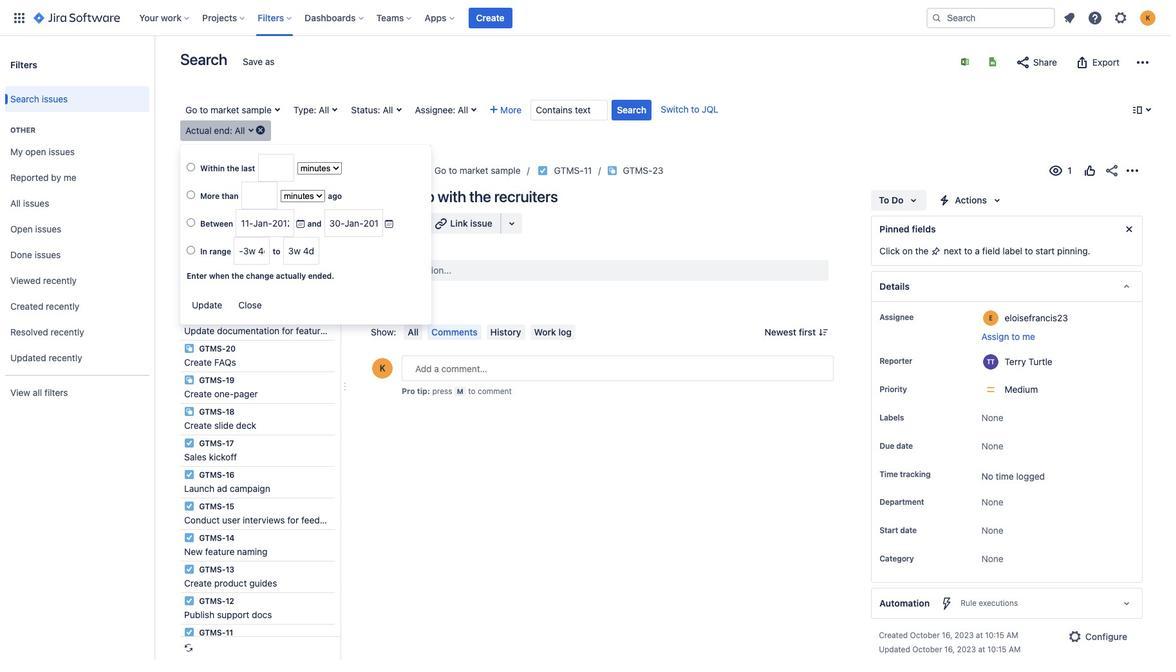 Task type: locate. For each thing, give the bounding box(es) containing it.
order by created link
[[180, 165, 260, 180]]

gtms- for launch ad campaign
[[199, 470, 226, 480]]

me
[[64, 172, 76, 183], [1023, 331, 1035, 342]]

0 vertical spatial more
[[500, 104, 522, 115]]

me inside reported by me link
[[64, 172, 76, 183]]

0 horizontal spatial 23
[[226, 249, 236, 259]]

main content
[[155, 35, 1171, 659]]

None submit
[[187, 295, 227, 316]]

gtms- down new workspace
[[199, 249, 226, 259]]

1 horizontal spatial with
[[226, 262, 244, 273]]

search inside button
[[617, 104, 647, 115]]

23 down workspace
[[226, 249, 236, 259]]

11 down publish support docs
[[226, 628, 233, 638]]

your profile and settings image
[[1140, 10, 1156, 25]]

with up 'link' at left
[[438, 187, 466, 205]]

recently down viewed recently link
[[46, 300, 79, 311]]

me inside assign to me button
[[1023, 331, 1035, 342]]

gtms-23 down new workspace
[[197, 249, 236, 259]]

new down select a date 'radio'
[[184, 231, 203, 241]]

create for create product guides
[[184, 578, 212, 589]]

gtms- up update
[[199, 312, 226, 322]]

to right -3w 4d 12h text field in the left top of the page
[[271, 246, 282, 256]]

comments
[[432, 326, 478, 337]]

follow up the attach button
[[371, 187, 414, 205]]

0 vertical spatial go
[[185, 104, 197, 115]]

more inside dropdown button
[[500, 104, 522, 115]]

add
[[371, 265, 388, 276]]

configure
[[1086, 631, 1128, 642]]

feedback
[[301, 515, 340, 525]]

jira software image
[[33, 10, 120, 25], [33, 10, 120, 25]]

0 horizontal spatial me
[[64, 172, 76, 183]]

5 none from the top
[[982, 553, 1004, 564]]

3 none from the top
[[982, 497, 1004, 508]]

go to market sample up issue
[[435, 165, 521, 176]]

export
[[1093, 57, 1120, 68]]

attach
[[390, 218, 418, 229]]

0 vertical spatial gtms-11 link
[[554, 163, 592, 178]]

go to market sample inside dropdown button
[[185, 104, 272, 115]]

0 vertical spatial market
[[211, 104, 239, 115]]

feature left the update
[[296, 325, 325, 336]]

newest first
[[765, 326, 816, 337]]

with up 22
[[226, 262, 244, 273]]

settings image
[[1113, 10, 1129, 25]]

enter
[[187, 271, 207, 281]]

sub task image left gtms-18
[[184, 406, 194, 417]]

0 horizontal spatial updated
[[10, 352, 46, 363]]

gtms- up the create slide deck
[[199, 407, 226, 417]]

1 vertical spatial updated
[[879, 645, 910, 654]]

0 vertical spatial search
[[180, 50, 227, 68]]

activity
[[371, 308, 404, 319]]

issues up viewed recently
[[35, 249, 61, 260]]

task image up "let" at the left
[[184, 185, 194, 196]]

more for more
[[500, 104, 522, 115]]

the up team
[[246, 262, 259, 273]]

0 horizontal spatial search
[[10, 93, 39, 104]]

more information about this user image left the "terry"
[[983, 354, 998, 370]]

search up other at the top left
[[10, 93, 39, 104]]

2 horizontal spatial with
[[438, 187, 466, 205]]

the left the last
[[227, 163, 239, 173]]

1 horizontal spatial filters
[[258, 12, 284, 23]]

issues for search issues
[[42, 93, 68, 104]]

task image up conduct
[[184, 501, 194, 511]]

create down "gtms-13"
[[184, 578, 212, 589]]

history
[[490, 326, 521, 337]]

1 new from the top
[[184, 231, 203, 241]]

1 horizontal spatial go
[[435, 165, 446, 176]]

create right apps dropdown button
[[476, 12, 505, 23]]

1 none from the top
[[982, 412, 1004, 423]]

0 vertical spatial follow
[[371, 187, 414, 205]]

0 vertical spatial am
[[1007, 631, 1019, 640]]

1 vertical spatial more information about this user image
[[983, 354, 998, 370]]

more
[[500, 104, 522, 115], [200, 191, 220, 201]]

gtms- up the 'be'
[[199, 186, 226, 196]]

create inside button
[[476, 12, 505, 23]]

than
[[222, 191, 239, 201]]

go up actual
[[185, 104, 197, 115]]

gtms-11 link down search issues using keywords text field
[[554, 163, 592, 178]]

1 vertical spatial 11
[[226, 628, 233, 638]]

0 vertical spatial recruiters
[[494, 187, 558, 205]]

created recently link
[[5, 294, 149, 319]]

0 vertical spatial october
[[910, 631, 940, 640]]

5 task image from the top
[[184, 596, 194, 606]]

issues up open issues
[[23, 197, 49, 208]]

sub task image for create one-pager
[[184, 375, 194, 385]]

type: all
[[294, 104, 329, 115]]

create down 'gtms-20'
[[184, 357, 212, 368]]

publish
[[184, 609, 215, 620]]

sample up link web pages and more image
[[491, 165, 521, 176]]

assignee:
[[415, 104, 455, 115]]

pinning.
[[1057, 245, 1091, 256]]

1 vertical spatial created
[[10, 300, 43, 311]]

export button
[[1068, 52, 1126, 73]]

show:
[[371, 326, 396, 337]]

update
[[184, 325, 215, 336]]

updated down automation
[[879, 645, 910, 654]]

type:
[[294, 104, 316, 115]]

2 task image from the top
[[184, 280, 194, 290]]

sidebar navigation image
[[140, 52, 169, 77]]

1 horizontal spatial me
[[1023, 331, 1035, 342]]

0 vertical spatial filters
[[258, 12, 284, 23]]

appswitcher icon image
[[12, 10, 27, 25]]

sub task image down update
[[184, 343, 194, 354]]

0 horizontal spatial with
[[205, 294, 222, 305]]

1 vertical spatial sample
[[491, 165, 521, 176]]

issues up other heading at top
[[42, 93, 68, 104]]

none for labels
[[982, 412, 1004, 423]]

with
[[438, 187, 466, 205], [226, 262, 244, 273], [205, 294, 222, 305]]

view all filters link
[[5, 380, 149, 406]]

created down automation
[[879, 631, 908, 640]]

search issues group
[[5, 82, 149, 116]]

recently for viewed recently
[[43, 275, 77, 286]]

11
[[584, 165, 592, 176], [226, 628, 233, 638]]

switch to jql
[[661, 104, 719, 115]]

1 vertical spatial market
[[460, 165, 488, 176]]

actions image
[[1125, 163, 1140, 178]]

0 horizontal spatial feature
[[205, 546, 235, 557]]

issues for open issues
[[35, 223, 61, 234]]

gtms- up "ad" at the bottom left of the page
[[199, 470, 226, 480]]

go to market sample up end:
[[185, 104, 272, 115]]

start
[[880, 526, 898, 535]]

more information about this user image for terry turtle
[[983, 354, 998, 370]]

1 vertical spatial a
[[390, 265, 395, 276]]

11 left gtms-23 link
[[584, 165, 592, 176]]

1 horizontal spatial 23
[[653, 165, 664, 176]]

Search field
[[927, 7, 1055, 28]]

gtms- up conduct
[[199, 502, 226, 511]]

link issue
[[450, 218, 492, 229]]

0 vertical spatial more information about this user image
[[983, 310, 998, 326]]

sub task image left gtms-23 link
[[608, 165, 618, 176]]

0 horizontal spatial more
[[200, 191, 220, 201]]

10:15
[[985, 631, 1004, 640], [988, 645, 1007, 654]]

1 horizontal spatial gtms-23
[[623, 165, 664, 176]]

menu bar
[[401, 325, 578, 340]]

1 vertical spatial filters
[[10, 59, 37, 70]]

0 horizontal spatial created
[[10, 300, 43, 311]]

0 horizontal spatial gtms-23
[[197, 249, 236, 259]]

first
[[799, 326, 816, 337]]

market inside go to market sample link
[[460, 165, 488, 176]]

0 horizontal spatial up
[[213, 262, 224, 273]]

1 horizontal spatial up
[[417, 187, 435, 205]]

open in google sheets image
[[988, 57, 998, 67]]

on
[[903, 245, 913, 256]]

1 vertical spatial for
[[287, 515, 299, 525]]

for right documentation
[[282, 325, 294, 336]]

0 vertical spatial 11
[[584, 165, 592, 176]]

done issues link
[[5, 242, 149, 268]]

gtms-23 down the search button
[[623, 165, 664, 176]]

all right status:
[[383, 104, 393, 115]]

0 vertical spatial go to market sample
[[185, 104, 272, 115]]

all
[[33, 387, 42, 398]]

None text field
[[258, 154, 294, 182], [241, 182, 277, 209], [258, 154, 294, 182], [241, 182, 277, 209]]

0 vertical spatial date
[[896, 441, 913, 451]]

4 none from the top
[[982, 525, 1004, 536]]

create button
[[468, 7, 512, 28]]

1 horizontal spatial gtms-11
[[554, 165, 592, 176]]

1 vertical spatial go
[[435, 165, 446, 176]]

gtms-11 link down docs
[[182, 625, 334, 656]]

sub task image
[[184, 249, 194, 259]]

recently down resolved recently link
[[49, 352, 82, 363]]

within
[[200, 163, 225, 173]]

open issues link
[[5, 216, 149, 242]]

market right go to market sample icon
[[460, 165, 488, 176]]

4 task image from the top
[[184, 501, 194, 511]]

0 vertical spatial new
[[184, 231, 203, 241]]

2 vertical spatial with
[[205, 294, 222, 305]]

0 vertical spatial 23
[[653, 165, 664, 176]]

task image
[[537, 165, 548, 176], [184, 217, 194, 227], [184, 312, 194, 322], [184, 469, 194, 480], [184, 533, 194, 543], [184, 564, 194, 574], [184, 627, 194, 638]]

by right reported
[[51, 172, 61, 183]]

user
[[222, 515, 240, 525]]

follow up with the recruiters up 22
[[184, 262, 302, 273]]

1 vertical spatial date
[[900, 526, 917, 535]]

0 horizontal spatial market
[[211, 104, 239, 115]]

a left field
[[975, 245, 980, 256]]

gtms- for new workspace
[[199, 218, 226, 227]]

ago
[[326, 191, 342, 201]]

gtms- up new workspace
[[199, 218, 226, 227]]

sub task image
[[608, 165, 618, 176], [184, 343, 194, 354], [184, 375, 194, 385], [184, 406, 194, 417]]

1 horizontal spatial market
[[460, 165, 488, 176]]

0 vertical spatial updated
[[10, 352, 46, 363]]

search for search issues
[[10, 93, 39, 104]]

to inside button
[[1012, 331, 1020, 342]]

sample
[[242, 104, 272, 115], [491, 165, 521, 176]]

13
[[226, 565, 235, 574]]

0 vertical spatial at
[[976, 631, 983, 640]]

gtms- up create faqs
[[199, 344, 226, 354]]

18
[[226, 407, 235, 417]]

0 vertical spatial 10:15
[[985, 631, 1004, 640]]

other group
[[5, 112, 149, 375]]

me down my open issues link at the top of page
[[64, 172, 76, 183]]

gtms-11 down search issues using keywords text field
[[554, 165, 592, 176]]

0 vertical spatial follow up with the recruiters
[[371, 187, 558, 205]]

0 vertical spatial for
[[282, 325, 294, 336]]

0 vertical spatial a
[[975, 245, 980, 256]]

0 horizontal spatial sample
[[242, 104, 272, 115]]

next to a field label to start pinning.
[[942, 245, 1091, 256]]

create down gtms-18
[[184, 420, 212, 431]]

created inside created october 16, 2023 at 10:15 am updated october 16, 2023 at 10:15 am
[[879, 631, 908, 640]]

by inside other group
[[51, 172, 61, 183]]

create down gtms-19
[[184, 388, 212, 399]]

gtms- for publish support docs
[[199, 596, 226, 606]]

1 horizontal spatial 11
[[584, 165, 592, 176]]

1 vertical spatial search
[[10, 93, 39, 104]]

the right 'when' on the top of the page
[[232, 271, 244, 281]]

details element
[[871, 271, 1143, 302]]

1 horizontal spatial search
[[180, 50, 227, 68]]

recruiters
[[494, 187, 558, 205], [262, 262, 302, 273]]

go to market sample link
[[419, 163, 521, 178]]

issues right open
[[35, 223, 61, 234]]

link
[[450, 218, 468, 229]]

go inside go to market sample link
[[435, 165, 446, 176]]

gtms- up sales kickoff
[[199, 439, 226, 448]]

updated inside created october 16, 2023 at 10:15 am updated october 16, 2023 at 10:15 am
[[879, 645, 910, 654]]

to right assign
[[1012, 331, 1020, 342]]

me for assign to me
[[1023, 331, 1035, 342]]

filters up search issues
[[10, 59, 37, 70]]

1 more information about this user image from the top
[[983, 310, 998, 326]]

follow down sub task icon
[[184, 262, 211, 273]]

sample up remove criteria icon
[[242, 104, 272, 115]]

create for create one-pager
[[184, 388, 212, 399]]

gtms-11 down publish support docs
[[197, 628, 233, 638]]

by for reported
[[51, 172, 61, 183]]

Select a date radio
[[187, 218, 195, 226]]

banner
[[0, 0, 1171, 36]]

more information about this user image
[[983, 310, 998, 326], [983, 354, 998, 370]]

to up actual
[[200, 104, 208, 115]]

task image for create product guides
[[184, 564, 194, 574]]

0 horizontal spatial go
[[185, 104, 197, 115]]

task image up blitz
[[184, 280, 194, 290]]

tracking
[[900, 469, 931, 479]]

me for reported by me
[[64, 172, 76, 183]]

save
[[243, 56, 263, 67]]

to do
[[879, 194, 904, 205]]

projects
[[202, 12, 237, 23]]

1 vertical spatial with
[[226, 262, 244, 273]]

0 horizontal spatial go to market sample
[[185, 104, 272, 115]]

create slide deck
[[184, 420, 256, 431]]

updated down resolved
[[10, 352, 46, 363]]

other heading
[[5, 125, 149, 135]]

0 horizontal spatial follow
[[184, 262, 211, 273]]

gtms- down search issues using keywords text field
[[554, 165, 584, 176]]

due date pin to top. only you can see pinned fields. image
[[916, 441, 926, 451]]

2 more information about this user image from the top
[[983, 354, 998, 370]]

1 vertical spatial me
[[1023, 331, 1035, 342]]

follow up with the recruiters down go to market sample link
[[371, 187, 558, 205]]

updated recently
[[10, 352, 82, 363]]

issues inside "group"
[[42, 93, 68, 104]]

gtms- up blitz with dev team
[[199, 281, 226, 290]]

2 vertical spatial created
[[879, 631, 908, 640]]

do
[[892, 194, 904, 205]]

recently down created recently link
[[51, 326, 84, 337]]

all right show:
[[408, 326, 419, 337]]

search left "switch"
[[617, 104, 647, 115]]

recently
[[43, 275, 77, 286], [46, 300, 79, 311], [51, 326, 84, 337], [49, 352, 82, 363]]

issues inside "link"
[[35, 249, 61, 260]]

none for category
[[982, 553, 1004, 564]]

time tracking pin to top. only you can see pinned fields. image
[[933, 469, 944, 480]]

0 vertical spatial sample
[[242, 104, 272, 115]]

recently for created recently
[[46, 300, 79, 311]]

issues for done issues
[[35, 249, 61, 260]]

pinned fields
[[880, 223, 936, 234]]

sub task image for create faqs
[[184, 343, 194, 354]]

with down gtms-22 at the left
[[205, 294, 222, 305]]

naming
[[237, 546, 268, 557]]

newest first button
[[757, 325, 834, 340]]

let it be
[[184, 199, 218, 210]]

20
[[226, 344, 236, 354]]

task image up publish
[[184, 596, 194, 606]]

1 horizontal spatial by
[[206, 168, 215, 178]]

to inside dropdown button
[[200, 104, 208, 115]]

teams
[[376, 12, 404, 23]]

new workspace
[[184, 231, 250, 241]]

task image for new workspace
[[184, 217, 194, 227]]

task image for sales kickoff
[[184, 438, 194, 448]]

blitz
[[184, 294, 202, 305]]

tip:
[[417, 386, 430, 396]]

1 vertical spatial 23
[[226, 249, 236, 259]]

enter when the change actually ended.
[[187, 271, 334, 281]]

reported
[[10, 172, 49, 183]]

created inside other group
[[10, 300, 43, 311]]

updated inside other group
[[10, 352, 46, 363]]

2 horizontal spatial search
[[617, 104, 647, 115]]

0 vertical spatial up
[[417, 187, 435, 205]]

category
[[880, 554, 914, 564]]

0 vertical spatial gtms-11
[[554, 165, 592, 176]]

1 vertical spatial up
[[213, 262, 224, 273]]

task image
[[184, 185, 194, 196], [184, 280, 194, 290], [184, 438, 194, 448], [184, 501, 194, 511], [184, 596, 194, 606]]

a right add
[[390, 265, 395, 276]]

24
[[226, 218, 236, 227]]

for left feedback
[[287, 515, 299, 525]]

up down go to market sample icon
[[417, 187, 435, 205]]

issues for all issues
[[23, 197, 49, 208]]

3 task image from the top
[[184, 438, 194, 448]]

1 horizontal spatial follow up with the recruiters
[[371, 187, 558, 205]]

task image for launch ad campaign
[[184, 469, 194, 480]]

help image
[[1088, 10, 1103, 25]]

search issues
[[10, 93, 68, 104]]

fields
[[912, 223, 936, 234]]

comment
[[478, 386, 512, 396]]

gtms- up publish
[[199, 596, 226, 606]]

23 down "switch"
[[653, 165, 664, 176]]

recently for updated recently
[[49, 352, 82, 363]]

1 vertical spatial am
[[1009, 645, 1021, 654]]

done
[[10, 249, 32, 260]]

date for start date
[[900, 526, 917, 535]]

create product guides
[[184, 578, 277, 589]]

1 task image from the top
[[184, 185, 194, 196]]

reported by me link
[[5, 165, 149, 191]]

date left due date pin to top. only you can see pinned fields. icon
[[896, 441, 913, 451]]

task image up sales
[[184, 438, 194, 448]]

rule
[[961, 598, 977, 608]]

primary element
[[8, 0, 916, 36]]

filters inside dropdown button
[[258, 12, 284, 23]]

gtms- up new feature naming
[[199, 533, 226, 543]]

1 horizontal spatial updated
[[879, 645, 910, 654]]

assignee: all
[[415, 104, 468, 115]]

filters up as
[[258, 12, 284, 23]]

gtms- up create one-pager on the bottom left of the page
[[199, 375, 226, 385]]

the right 'on'
[[915, 245, 929, 256]]

task image for update documentation for feature update
[[184, 312, 194, 322]]

Add a comment… field
[[402, 355, 834, 381]]

gtms- down new feature naming
[[199, 565, 226, 574]]

recently up 'created recently'
[[43, 275, 77, 286]]

me down eloisefrancis23
[[1023, 331, 1035, 342]]

0 vertical spatial feature
[[296, 325, 325, 336]]

search inside "group"
[[10, 93, 39, 104]]

1 horizontal spatial go to market sample
[[435, 165, 521, 176]]

search button
[[612, 100, 652, 120]]

1 vertical spatial follow up with the recruiters
[[184, 262, 302, 273]]

more information about this user image up assign
[[983, 310, 998, 326]]

created up the 25
[[217, 168, 247, 178]]

date right 'start'
[[900, 526, 917, 535]]

1 vertical spatial october
[[913, 645, 942, 654]]

2 new from the top
[[184, 546, 203, 557]]

to right go to market sample icon
[[449, 165, 457, 176]]

0 horizontal spatial recruiters
[[262, 262, 302, 273]]

updated recently link
[[5, 345, 149, 371]]

create for create
[[476, 12, 505, 23]]

a
[[975, 245, 980, 256], [390, 265, 395, 276]]



Task type: vqa. For each thing, say whether or not it's contained in the screenshot.
1
no



Task type: describe. For each thing, give the bounding box(es) containing it.
my
[[10, 146, 23, 157]]

0 vertical spatial 2023
[[955, 631, 974, 640]]

change
[[246, 271, 274, 281]]

configure link
[[1062, 627, 1135, 647]]

gtms-23 link
[[623, 163, 664, 178]]

banner containing your work
[[0, 0, 1171, 36]]

actions
[[955, 194, 987, 205]]

gtms- for create faqs
[[199, 344, 226, 354]]

all issues
[[10, 197, 49, 208]]

remove criteria image
[[255, 125, 266, 135]]

issue
[[470, 218, 492, 229]]

11-Jan-2012 text field
[[236, 209, 295, 237]]

date for due date
[[896, 441, 913, 451]]

go inside go to market sample dropdown button
[[185, 104, 197, 115]]

start date
[[880, 526, 917, 535]]

viewed recently
[[10, 275, 77, 286]]

switch
[[661, 104, 689, 115]]

none for start date
[[982, 525, 1004, 536]]

-3w 4d 12h text field
[[234, 237, 270, 265]]

due
[[880, 441, 895, 451]]

search image
[[932, 13, 942, 23]]

create for create slide deck
[[184, 420, 212, 431]]

publish support docs
[[184, 609, 272, 620]]

attach button
[[371, 213, 426, 234]]

menu bar containing all
[[401, 325, 578, 340]]

open
[[25, 146, 46, 157]]

hide message image
[[1122, 222, 1137, 237]]

gtms- for create product guides
[[199, 565, 226, 574]]

17
[[226, 439, 234, 448]]

the up issue
[[469, 187, 491, 205]]

1 horizontal spatial a
[[975, 245, 980, 256]]

one-
[[214, 388, 234, 399]]

Within the last radio
[[187, 163, 195, 171]]

19
[[226, 375, 235, 385]]

launch ad campaign
[[184, 483, 270, 494]]

click
[[880, 245, 900, 256]]

gtms-12
[[197, 596, 234, 606]]

more information about this user image for eloisefrancis23
[[983, 310, 998, 326]]

vote options: no one has voted for this issue yet. image
[[1082, 163, 1098, 178]]

30-Jan-2012 text field
[[324, 209, 383, 237]]

task image for blitz with dev team
[[184, 280, 194, 290]]

gtms- for blitz with dev team
[[199, 281, 226, 290]]

copy link to issue image
[[661, 165, 671, 175]]

log
[[559, 326, 572, 337]]

gtms- down publish
[[199, 628, 226, 638]]

new for new workspace
[[184, 231, 203, 241]]

created recently
[[10, 300, 79, 311]]

0 horizontal spatial gtms-11
[[197, 628, 233, 638]]

open
[[10, 223, 33, 234]]

more for more than
[[200, 191, 220, 201]]

0 vertical spatial gtms-23
[[623, 165, 664, 176]]

automation element
[[871, 588, 1143, 619]]

rule executions
[[961, 598, 1018, 608]]

details
[[880, 281, 910, 292]]

range
[[209, 246, 231, 256]]

1 vertical spatial recruiters
[[262, 262, 302, 273]]

all inside button
[[408, 326, 419, 337]]

1 horizontal spatial created
[[217, 168, 247, 178]]

1 horizontal spatial sample
[[491, 165, 521, 176]]

gtms- for update documentation for feature update
[[199, 312, 226, 322]]

pro
[[402, 386, 415, 396]]

all inside other group
[[10, 197, 21, 208]]

switch to jql link
[[661, 104, 719, 115]]

priority
[[880, 384, 907, 394]]

gtms-15
[[197, 502, 234, 511]]

reporter pin to top. only you can see pinned fields. image
[[915, 356, 925, 366]]

go to market sample image
[[419, 165, 429, 176]]

by for order
[[206, 168, 215, 178]]

task image for new feature naming
[[184, 533, 194, 543]]

Search issues using keywords text field
[[531, 100, 608, 120]]

share
[[1033, 57, 1057, 68]]

gtms- for follow up with the recruiters
[[199, 249, 226, 259]]

1 horizontal spatial follow
[[371, 187, 414, 205]]

gtms- for sales kickoff
[[199, 439, 226, 448]]

save as
[[243, 56, 275, 67]]

recently for resolved recently
[[51, 326, 84, 337]]

0 vertical spatial 16,
[[942, 631, 953, 640]]

all button
[[404, 325, 423, 340]]

due date
[[880, 441, 913, 451]]

gtms- for create one-pager
[[199, 375, 226, 385]]

1 vertical spatial feature
[[205, 546, 235, 557]]

time
[[996, 471, 1014, 482]]

market inside go to market sample dropdown button
[[211, 104, 239, 115]]

created for created october 16, 2023 at 10:15 am updated october 16, 2023 at 10:15 am
[[879, 631, 908, 640]]

notifications image
[[1062, 10, 1077, 25]]

all right type:
[[319, 104, 329, 115]]

blitz with dev team
[[184, 294, 263, 305]]

next
[[944, 245, 962, 256]]

status:
[[351, 104, 380, 115]]

all right assignee:
[[458, 104, 468, 115]]

field
[[982, 245, 1000, 256]]

let
[[184, 199, 197, 210]]

new for new feature naming
[[184, 546, 203, 557]]

deck
[[236, 420, 256, 431]]

to right m
[[468, 386, 476, 396]]

sample inside dropdown button
[[242, 104, 272, 115]]

history button
[[487, 325, 525, 340]]

jql
[[702, 104, 719, 115]]

3w 4d 12h text field
[[283, 237, 319, 265]]

between
[[200, 219, 235, 228]]

gtms- for conduct user interviews for feedback
[[199, 502, 226, 511]]

0 horizontal spatial filters
[[10, 59, 37, 70]]

issues right open on the left
[[49, 146, 75, 157]]

2 none from the top
[[982, 440, 1004, 451]]

1 vertical spatial gtms-11 link
[[182, 625, 334, 656]]

1 vertical spatial go to market sample
[[435, 165, 521, 176]]

0 horizontal spatial 11
[[226, 628, 233, 638]]

task image for let it be
[[184, 185, 194, 196]]

your work
[[139, 12, 182, 23]]

viewed
[[10, 275, 41, 286]]

created for created recently
[[10, 300, 43, 311]]

0 horizontal spatial follow up with the recruiters
[[184, 262, 302, 273]]

be
[[207, 199, 218, 210]]

to do button
[[871, 190, 927, 211]]

apps
[[425, 12, 447, 23]]

sub task image for create slide deck
[[184, 406, 194, 417]]

ago radio
[[187, 190, 195, 199]]

newest
[[765, 326, 797, 337]]

docs
[[252, 609, 272, 620]]

priority pin to top. only you can see pinned fields. image
[[910, 384, 920, 395]]

1 vertical spatial follow
[[184, 262, 211, 273]]

viewed recently link
[[5, 268, 149, 294]]

gtms-22
[[197, 281, 235, 290]]

campaign
[[230, 483, 270, 494]]

15
[[226, 502, 234, 511]]

task image for publish support docs
[[184, 596, 194, 606]]

to left jql at the right top
[[691, 104, 700, 115]]

1 vertical spatial at
[[978, 645, 986, 654]]

comments button
[[428, 325, 481, 340]]

team
[[242, 294, 263, 305]]

to radio
[[187, 246, 195, 254]]

small image
[[248, 169, 259, 179]]

logged
[[1016, 471, 1045, 482]]

resolved
[[10, 326, 48, 337]]

search for the search button
[[617, 104, 647, 115]]

link web pages and more image
[[504, 216, 519, 231]]

label
[[1003, 245, 1023, 256]]

eloisefrancis23
[[1005, 312, 1068, 323]]

to right the next
[[964, 245, 973, 256]]

reporter
[[880, 356, 913, 366]]

0 vertical spatial with
[[438, 187, 466, 205]]

more button
[[485, 100, 527, 120]]

gtms- for create slide deck
[[199, 407, 226, 417]]

pinned
[[880, 223, 910, 234]]

create for create faqs
[[184, 357, 212, 368]]

turtle
[[1029, 356, 1053, 367]]

kickoff
[[209, 451, 237, 462]]

gtms-13
[[197, 565, 235, 574]]

to left start
[[1025, 245, 1033, 256]]

gtms- for new feature naming
[[199, 533, 226, 543]]

ended.
[[308, 271, 334, 281]]

launch
[[184, 483, 215, 494]]

1 horizontal spatial recruiters
[[494, 187, 558, 205]]

start
[[1036, 245, 1055, 256]]

interviews
[[243, 515, 285, 525]]

1 vertical spatial gtms-23
[[197, 249, 236, 259]]

search issues link
[[5, 86, 149, 112]]

close
[[238, 299, 262, 310]]

actions button
[[932, 190, 1010, 211]]

task image for conduct user interviews for feedback
[[184, 501, 194, 511]]

actual end: all
[[185, 125, 245, 136]]

1 vertical spatial 10:15
[[988, 645, 1007, 654]]

gtms- left copy link to issue icon
[[623, 165, 653, 176]]

sales kickoff
[[184, 451, 237, 462]]

1 vertical spatial 2023
[[957, 645, 976, 654]]

support
[[217, 609, 249, 620]]

1 horizontal spatial gtms-11 link
[[554, 163, 592, 178]]

1 vertical spatial 16,
[[945, 645, 955, 654]]

go to market sample button
[[180, 100, 285, 120]]

open issues
[[10, 223, 61, 234]]

create one-pager
[[184, 388, 258, 399]]

view all filters
[[10, 387, 68, 398]]

gtms-17
[[197, 439, 234, 448]]

gtms-19
[[197, 375, 235, 385]]

executions
[[979, 598, 1018, 608]]

open in microsoft excel image
[[960, 57, 970, 67]]

more actions image
[[1137, 55, 1149, 70]]

none for department
[[982, 497, 1004, 508]]

to
[[879, 194, 889, 205]]

all right end:
[[235, 125, 245, 136]]

gtms- for let it be
[[199, 186, 226, 196]]



